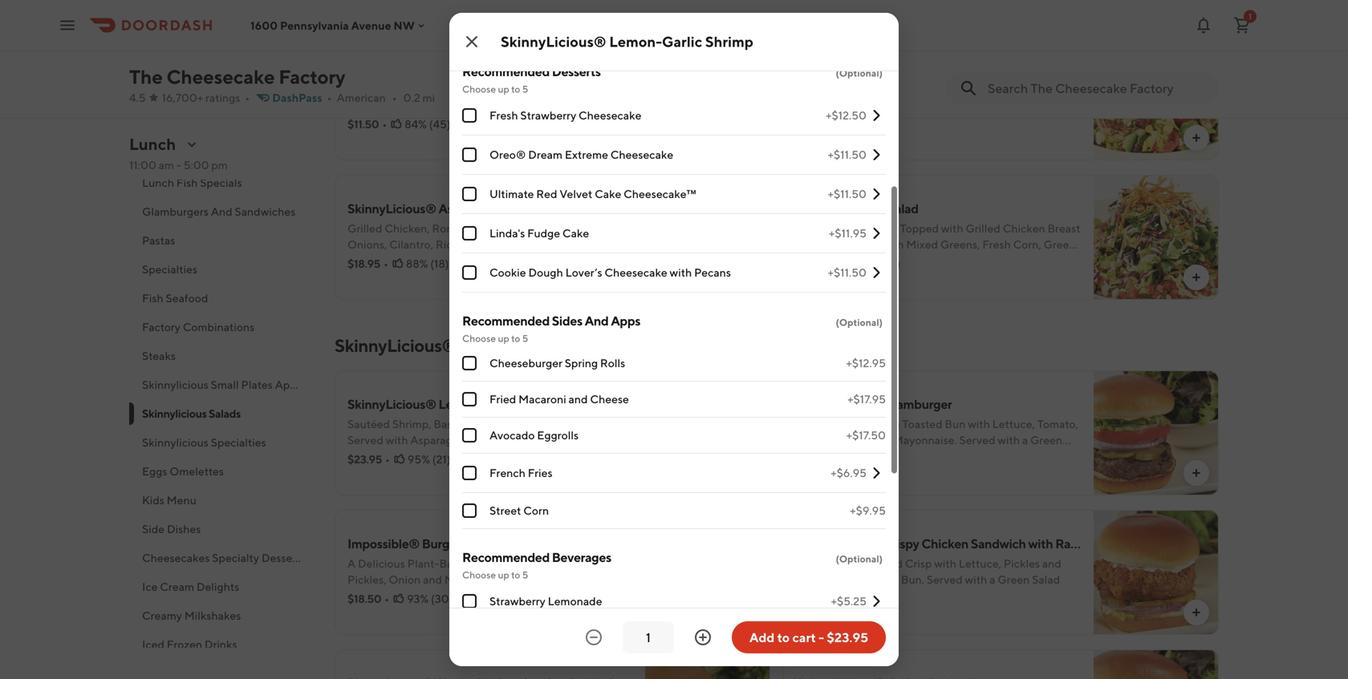Task type: describe. For each thing, give the bounding box(es) containing it.
sesame-
[[348, 270, 392, 283]]

and inside impossible® burger a delicious plant-based burger with lettuce, tomato, pickles, onion and mayonnaise on a toasted bun. served with a green salad
[[423, 574, 442, 587]]

side dishes
[[142, 523, 201, 536]]

0 horizontal spatial cake
[[563, 227, 589, 240]]

add item to cart image for skinnylicious® crispy chicken sandwich with ranch
[[1190, 607, 1203, 620]]

tomato, inside skinnylicious® hamburger our hamburger on a toasted bun with lettuce, tomato, onion, pickles and mayonnaise. served with a green salad
[[1038, 418, 1079, 431]]

+$6.95
[[831, 467, 867, 480]]

based
[[439, 557, 471, 571]]

served inside skinnylicious® asian chicken salad grilled chicken, romaine, carrots, bean sprouts, green onions, cilantro, rice noodles, wontons, almonds and sesame seeds served with our skinnylicious® sesame-soy dressing
[[423, 254, 459, 267]]

recommended for recommended sides and apps
[[462, 313, 550, 329]]

0 horizontal spatial -
[[176, 159, 181, 172]]

cookie
[[490, 266, 526, 279]]

+$12.95
[[846, 357, 886, 370]]

add item to cart image for tossed green salad
[[742, 132, 755, 144]]

• down the cheesecake factory
[[245, 91, 250, 104]]

dashpass •
[[272, 91, 332, 104]]

lettuce, inside impossible® burger a delicious plant-based burger with lettuce, tomato, pickles, onion and mayonnaise on a toasted bun. served with a green salad
[[535, 557, 578, 571]]

88% for asian
[[406, 257, 428, 271]]

our inside skinnylicious® asian chicken salad grilled chicken, romaine, carrots, bean sprouts, green onions, cilantro, rice noodles, wontons, almonds and sesame seeds served with our skinnylicious® sesame-soy dressing
[[485, 254, 506, 267]]

glamburgers
[[142, 205, 209, 218]]

and inside skinnylicious® factory chopped salad a delicious blend of julienne romaine, grilled chicken, tomato, avocado, corn, bacon, blue cheese and apple with our skinnylicious® vinaigrette
[[1025, 98, 1044, 112]]

choose inside recommended sides and apps choose up to 5
[[462, 333, 496, 344]]

0 horizontal spatial burger
[[422, 537, 461, 552]]

1600 pennsylvania avenue nw button
[[250, 19, 428, 32]]

5 inside recommended sides and apps choose up to 5
[[522, 333, 528, 344]]

steaks
[[142, 350, 176, 363]]

and left angel
[[466, 434, 485, 447]]

add
[[750, 631, 775, 646]]

specialties for skinnylicious® specialties
[[460, 336, 544, 356]]

green inside skinnylicious® asian chicken salad grilled chicken, romaine, carrots, bean sprouts, green onions, cilantro, rice noodles, wontons, almonds and sesame seeds served with our skinnylicious® sesame-soy dressing
[[599, 222, 631, 235]]

• left 88% (26)
[[831, 118, 835, 131]]

$18.95 •
[[348, 257, 388, 271]]

shrimp for skinnylicious® lemon-garlic shrimp sautéed shrimp, basil, tomato and lemon-garlic sauce. served with asparagus and angel hair pasta
[[519, 397, 560, 412]]

1 horizontal spatial hamburger
[[887, 397, 952, 412]]

iced
[[142, 639, 165, 652]]

84%
[[405, 118, 427, 131]]

sandwiches
[[235, 205, 296, 218]]

skinnylicious® lemon-garlic shrimp
[[501, 33, 754, 50]]

with inside recommended desserts group
[[670, 266, 692, 279]]

$17.95 for skinnylicious® salads
[[796, 118, 827, 131]]

of inside "tossed green salad mixed greens, assorted vegetables, tomato and croutons with your choice of dressing"
[[487, 98, 497, 112]]

seafood
[[166, 292, 208, 305]]

onion,
[[796, 434, 831, 447]]

• right $11.50 on the top of the page
[[382, 118, 387, 131]]

and inside group
[[569, 393, 588, 406]]

1 vertical spatial hamburger
[[819, 418, 877, 431]]

strawberry inside recommended beverages group
[[490, 595, 546, 608]]

choose for recommended beverages
[[462, 570, 496, 581]]

and inside button
[[211, 205, 232, 218]]

toasted inside skinnylicious® crispy chicken sandwich with ranch chicken breast fried crisp with lettuce, pickles and onions on a toasted bun. served with a green salad
[[859, 574, 899, 587]]

$23.95 •
[[348, 453, 390, 466]]

tossed green salad image
[[645, 35, 771, 161]]

grilled inside skinnylicious® asian chicken salad grilled chicken, romaine, carrots, bean sprouts, green onions, cilantro, rice noodles, wontons, almonds and sesame seeds served with our skinnylicious® sesame-soy dressing
[[348, 222, 382, 235]]

skinnylicious® for skinnylicious® factory chopped salad a delicious blend of julienne romaine, grilled chicken, tomato, avocado, corn, bacon, blue cheese and apple with our skinnylicious® vinaigrette
[[796, 61, 885, 77]]

ultimate
[[490, 187, 534, 201]]

lettuce, inside skinnylicious® crispy chicken sandwich with ranch chicken breast fried crisp with lettuce, pickles and onions on a toasted bun. served with a green salad
[[959, 557, 1002, 571]]

and inside recommended sides and apps choose up to 5
[[585, 313, 609, 329]]

Current quantity is 1 number field
[[633, 629, 665, 647]]

+$11.95
[[829, 227, 867, 240]]

bun. inside impossible® burger a delicious plant-based burger with lettuce, tomato, pickles, onion and mayonnaise on a toasted bun. served with a green salad
[[574, 574, 598, 587]]

french
[[490, 467, 526, 480]]

skinnylicious® for skinnylicious® specialties
[[335, 336, 457, 356]]

skinnylicious® crispy chicken sandwich with ranch image
[[1094, 511, 1219, 636]]

kids menu
[[142, 494, 197, 507]]

on inside impossible® burger a delicious plant-based burger with lettuce, tomato, pickles, onion and mayonnaise on a toasted bun. served with a green salad
[[508, 574, 521, 587]]

shrimp,
[[392, 418, 432, 431]]

1 horizontal spatial lemon-
[[525, 418, 565, 431]]

cheeseburger
[[490, 357, 563, 370]]

green inside skinnylicious® hamburger our hamburger on a toasted bun with lettuce, tomato, onion, pickles and mayonnaise. served with a green salad
[[1031, 434, 1063, 447]]

skinnylicious® for skinnylicious® asian chicken salad grilled chicken, romaine, carrots, bean sprouts, green onions, cilantro, rice noodles, wontons, almonds and sesame seeds served with our skinnylicious® sesame-soy dressing
[[348, 201, 436, 216]]

green inside skinnylicious® crispy chicken sandwich with ranch chicken breast fried crisp with lettuce, pickles and onions on a toasted bun. served with a green salad
[[998, 574, 1030, 587]]

salad inside skinnylicious® factory chopped salad a delicious blend of julienne romaine, grilled chicken, tomato, avocado, corn, bacon, blue cheese and apple with our skinnylicious® vinaigrette
[[988, 61, 1019, 77]]

• up +$6.95
[[831, 453, 835, 466]]

to inside recommended sides and apps choose up to 5
[[511, 333, 520, 344]]

ratings
[[205, 91, 240, 104]]

recommended for recommended beverages
[[462, 550, 550, 565]]

0 vertical spatial $23.95
[[348, 453, 382, 466]]

greens,
[[382, 82, 422, 96]]

• left seeds
[[384, 257, 388, 271]]

avocado eggrolls
[[490, 429, 579, 442]]

pennsylvania
[[280, 19, 349, 32]]

american
[[337, 91, 386, 104]]

cheesecakes specialty desserts
[[142, 552, 306, 565]]

basil,
[[434, 418, 461, 431]]

cheese inside "recommended sides and apps" group
[[590, 393, 629, 406]]

extreme
[[565, 148, 608, 161]]

sautéed
[[348, 418, 390, 431]]

cheesecake up ratings
[[167, 65, 275, 88]]

milkshakes
[[184, 610, 241, 623]]

cheesecake up the apps
[[605, 266, 668, 279]]

creamy milkshakes
[[142, 610, 241, 623]]

linda's fudge cake
[[490, 227, 589, 240]]

(12)
[[875, 453, 893, 466]]

with inside skinnylicious® asian chicken salad grilled chicken, romaine, carrots, bean sprouts, green onions, cilantro, rice noodles, wontons, almonds and sesame seeds served with our skinnylicious® sesame-soy dressing
[[461, 254, 483, 267]]

• left 0.2
[[392, 91, 397, 104]]

eggs omelettes
[[142, 465, 224, 478]]

$11.50
[[348, 118, 379, 131]]

ice
[[142, 581, 158, 594]]

recommended desserts group
[[462, 63, 886, 293]]

recommended beverages choose up to 5
[[462, 550, 612, 581]]

creamy
[[142, 610, 182, 623]]

iced frozen drinks
[[142, 639, 237, 652]]

chicken for sandwich
[[922, 537, 969, 552]]

creamy milkshakes button
[[129, 602, 315, 631]]

green inside "tossed green salad mixed greens, assorted vegetables, tomato and croutons with your choice of dressing"
[[389, 61, 425, 77]]

pecans
[[694, 266, 731, 279]]

$11.50 •
[[348, 118, 387, 131]]

kids menu button
[[129, 486, 315, 515]]

strawberry lemonade
[[490, 595, 602, 608]]

green inside impossible® burger a delicious plant-based burger with lettuce, tomato, pickles, onion and mayonnaise on a toasted bun. served with a green salad
[[419, 590, 451, 603]]

fries
[[528, 467, 553, 480]]

desserts inside button
[[262, 552, 306, 565]]

crisp
[[905, 557, 932, 571]]

and inside skinnylicious® crispy chicken sandwich with ranch chicken breast fried crisp with lettuce, pickles and onions on a toasted bun. served with a green salad
[[1043, 557, 1062, 571]]

93%
[[407, 593, 429, 606]]

open menu image
[[58, 16, 77, 35]]

frozen
[[167, 639, 202, 652]]

iced frozen drinks button
[[129, 631, 315, 660]]

up for recommended desserts
[[498, 83, 509, 95]]

lunch fish specials
[[142, 176, 242, 189]]

1 horizontal spatial factory
[[279, 65, 346, 88]]

hair
[[520, 434, 542, 447]]

and inside skinnylicious® asian chicken salad grilled chicken, romaine, carrots, bean sprouts, green onions, cilantro, rice noodles, wontons, almonds and sesame seeds served with our skinnylicious® sesame-soy dressing
[[608, 238, 627, 251]]

and inside "tossed green salad mixed greens, assorted vegetables, tomato and croutons with your choice of dressing"
[[575, 82, 594, 96]]

cheesecake up cheesecake™
[[611, 148, 674, 161]]

oreo® dream extreme cheesecake
[[490, 148, 674, 161]]

specialties inside button
[[142, 263, 197, 276]]

a inside impossible® burger a delicious plant-based burger with lettuce, tomato, pickles, onion and mayonnaise on a toasted bun. served with a green salad
[[348, 557, 356, 571]]

dressing inside "tossed green salad mixed greens, assorted vegetables, tomato and croutons with your choice of dressing"
[[499, 98, 543, 112]]

$17.95 • for skinnylicious® specialties
[[796, 453, 835, 466]]

skinnylicious® grilled turkey burger image
[[1094, 650, 1219, 680]]

tomato, inside impossible® burger a delicious plant-based burger with lettuce, tomato, pickles, onion and mayonnaise on a toasted bun. served with a green salad
[[580, 557, 621, 571]]

strawberry inside recommended desserts group
[[520, 109, 577, 122]]

chicken, inside skinnylicious® factory chopped salad a delicious blend of julienne romaine, grilled chicken, tomato, avocado, corn, bacon, blue cheese and apple with our skinnylicious® vinaigrette
[[1035, 82, 1080, 96]]

skinnylicious for skinnylicious small plates appetizers
[[142, 378, 209, 392]]

corn
[[524, 504, 549, 518]]

fried inside skinnylicious® crispy chicken sandwich with ranch chicken breast fried crisp with lettuce, pickles and onions on a toasted bun. served with a green salad
[[876, 557, 903, 571]]

soy
[[392, 270, 411, 283]]

skinnylicious® lemon-garlic shrimp dialog
[[450, 0, 899, 680]]

served inside skinnylicious® lemon-garlic shrimp sautéed shrimp, basil, tomato and lemon-garlic sauce. served with asparagus and angel hair pasta
[[348, 434, 384, 447]]

am
[[159, 159, 174, 172]]

impossible® burger a delicious plant-based burger with lettuce, tomato, pickles, onion and mayonnaise on a toasted bun. served with a green salad
[[348, 537, 621, 603]]

16,700+ ratings •
[[162, 91, 250, 104]]

add item to cart image for impossible® burger
[[742, 607, 755, 620]]

eggs
[[142, 465, 167, 478]]

crispy
[[883, 537, 919, 552]]

(30) for 83% (30)
[[879, 257, 901, 271]]

1
[[1249, 12, 1252, 21]]

lemonade
[[548, 595, 602, 608]]

rice
[[436, 238, 459, 251]]

fried macaroni and cheese
[[490, 393, 629, 406]]

shrimp for skinnylicious® lemon-garlic shrimp
[[705, 33, 754, 50]]

skinnylicious® for skinnylicious® hamburger our hamburger on a toasted bun with lettuce, tomato, onion, pickles and mayonnaise. served with a green salad
[[796, 397, 885, 412]]

sprouts,
[[554, 222, 597, 235]]

(45)
[[429, 118, 451, 131]]

garlic for skinnylicious® lemon-garlic shrimp
[[662, 33, 703, 50]]

16,700+
[[162, 91, 203, 104]]

cookie dough lover's cheesecake with pecans
[[490, 266, 731, 279]]

served inside skinnylicious® hamburger our hamburger on a toasted bun with lettuce, tomato, onion, pickles and mayonnaise. served with a green salad
[[960, 434, 996, 447]]

(optional) for recommended desserts
[[836, 67, 883, 79]]

1600 pennsylvania avenue nw
[[250, 19, 415, 32]]

steaks button
[[129, 342, 315, 371]]

tomato, inside skinnylicious® factory chopped salad a delicious blend of julienne romaine, grilled chicken, tomato, avocado, corn, bacon, blue cheese and apple with our skinnylicious® vinaigrette
[[796, 98, 837, 112]]

and inside skinnylicious® hamburger our hamburger on a toasted bun with lettuce, tomato, onion, pickles and mayonnaise. served with a green salad
[[872, 434, 891, 447]]

combinations
[[183, 321, 255, 334]]

skinnylicious® factory chopped salad a delicious blend of julienne romaine, grilled chicken, tomato, avocado, corn, bacon, blue cheese and apple with our skinnylicious® vinaigrette
[[796, 61, 1080, 128]]

2 vertical spatial chicken
[[796, 557, 839, 571]]

skinnylicious for skinnylicious salads
[[142, 407, 207, 421]]

tomato for specialties
[[463, 418, 501, 431]]

desserts inside recommended desserts choose up to 5
[[552, 64, 601, 79]]

skinnylicious® specialties
[[335, 336, 544, 356]]

skinnylicious® hamburger our hamburger on a toasted bun with lettuce, tomato, onion, pickles and mayonnaise. served with a green salad
[[796, 397, 1079, 463]]

lemon- for skinnylicious® lemon-garlic shrimp
[[609, 33, 662, 50]]

of inside skinnylicious® factory chopped salad a delicious blend of julienne romaine, grilled chicken, tomato, avocado, corn, bacon, blue cheese and apple with our skinnylicious® vinaigrette
[[889, 82, 899, 96]]

close skinnylicious® lemon-garlic shrimp image
[[462, 32, 482, 51]]

linda's
[[490, 227, 525, 240]]

onions,
[[348, 238, 387, 251]]

salad inside skinnylicious® crispy chicken sandwich with ranch chicken breast fried crisp with lettuce, pickles and onions on a toasted bun. served with a green salad
[[1032, 574, 1061, 587]]

your
[[422, 98, 445, 112]]

$23.95 inside button
[[827, 631, 869, 646]]

bun. inside skinnylicious® crispy chicken sandwich with ranch chicken breast fried crisp with lettuce, pickles and onions on a toasted bun. served with a green salad
[[901, 574, 925, 587]]

84% (45)
[[405, 118, 451, 131]]

with inside "tossed green salad mixed greens, assorted vegetables, tomato and croutons with your choice of dressing"
[[397, 98, 420, 112]]

julienne
[[901, 82, 945, 96]]

almonds
[[560, 238, 606, 251]]

skinnylicious for skinnylicious specialties
[[142, 436, 209, 450]]

onion
[[389, 574, 421, 587]]

1 horizontal spatial cake
[[595, 187, 622, 201]]

salad inside skinnylicious® asian chicken salad grilled chicken, romaine, carrots, bean sprouts, green onions, cilantro, rice noodles, wontons, almonds and sesame seeds served with our skinnylicious® sesame-soy dressing
[[522, 201, 553, 216]]

• left 83%
[[832, 257, 837, 271]]

factory combinations
[[142, 321, 255, 334]]

skinnylicious® crispy chicken sandwich with spicy sriracha mayo image
[[645, 650, 771, 680]]

bacon,
[[920, 98, 956, 112]]



Task type: locate. For each thing, give the bounding box(es) containing it.
up up fresh
[[498, 83, 509, 95]]

2 horizontal spatial specialties
[[460, 336, 544, 356]]

on down the breast
[[835, 574, 848, 587]]

dressing right soy
[[413, 270, 458, 283]]

of up corn,
[[889, 82, 899, 96]]

0 horizontal spatial chicken,
[[385, 222, 430, 235]]

pasta
[[544, 434, 572, 447]]

add item to cart image for skinnylicious® factory chopped salad
[[1190, 132, 1203, 144]]

1 vertical spatial garlic
[[483, 397, 517, 412]]

to up fresh
[[511, 83, 520, 95]]

lunch fish specials button
[[129, 169, 315, 197]]

0 horizontal spatial desserts
[[262, 552, 306, 565]]

and up angel
[[504, 418, 523, 431]]

5 for desserts
[[522, 83, 528, 95]]

bun. down crisp
[[901, 574, 925, 587]]

avenue
[[351, 19, 391, 32]]

side
[[142, 523, 165, 536]]

recommended up mayonnaise
[[462, 550, 550, 565]]

cheesecakes
[[142, 552, 210, 565]]

0 vertical spatial specialties
[[142, 263, 197, 276]]

2 horizontal spatial chicken
[[922, 537, 969, 552]]

tomato for salads
[[534, 82, 573, 96]]

0 vertical spatial dressing
[[499, 98, 543, 112]]

2 $17.95 • from the top
[[796, 453, 835, 466]]

1 items, open order cart image
[[1233, 16, 1252, 35]]

apple
[[1046, 98, 1077, 112]]

and up (12) in the bottom of the page
[[872, 434, 891, 447]]

3 skinnylicious from the top
[[142, 436, 209, 450]]

bean
[[526, 222, 552, 235]]

0 vertical spatial (optional)
[[836, 67, 883, 79]]

eggrolls
[[537, 429, 579, 442]]

88% (26)
[[853, 118, 898, 131]]

cake
[[595, 187, 622, 201], [563, 227, 589, 240]]

1 horizontal spatial of
[[889, 82, 899, 96]]

2 +$11.50 from the top
[[828, 187, 867, 201]]

+$11.50 for cheesecake™
[[828, 187, 867, 201]]

with
[[397, 98, 420, 112], [796, 114, 819, 128], [461, 254, 483, 267], [670, 266, 692, 279], [968, 418, 990, 431], [386, 434, 408, 447], [998, 434, 1020, 447], [1028, 537, 1053, 552], [511, 557, 533, 571], [934, 557, 957, 571], [965, 574, 988, 587], [386, 590, 408, 603]]

lemon- for skinnylicious® lemon-garlic shrimp sautéed shrimp, basil, tomato and lemon-garlic sauce. served with asparagus and angel hair pasta
[[439, 397, 483, 412]]

beverages
[[552, 550, 612, 565]]

specialties for skinnylicious specialties
[[211, 436, 266, 450]]

lunch inside button
[[142, 176, 174, 189]]

recommended desserts choose up to 5
[[462, 64, 601, 95]]

5 up the fresh strawberry cheesecake
[[522, 83, 528, 95]]

1 vertical spatial fish
[[142, 292, 163, 305]]

cheese right blue
[[983, 98, 1022, 112]]

shrimp inside skinnylicious® lemon-garlic shrimp sautéed shrimp, basil, tomato and lemon-garlic sauce. served with asparagus and angel hair pasta
[[519, 397, 560, 412]]

$23.95 down 'sautéed' in the bottom of the page
[[348, 453, 382, 466]]

1 choose from the top
[[462, 83, 496, 95]]

- right the cart
[[819, 631, 824, 646]]

(optional) down skinnylicious®
[[836, 554, 883, 565]]

cheesecake up extreme
[[579, 109, 642, 122]]

$23.95 down +$5.25
[[827, 631, 869, 646]]

bun
[[945, 418, 966, 431]]

asian
[[439, 201, 470, 216]]

lemon- inside dialog
[[609, 33, 662, 50]]

salad right tortilla
[[888, 201, 919, 216]]

0 horizontal spatial lemon-
[[439, 397, 483, 412]]

our inside skinnylicious® hamburger our hamburger on a toasted bun with lettuce, tomato, onion, pickles and mayonnaise. served with a green salad
[[796, 418, 816, 431]]

1 horizontal spatial fried
[[876, 557, 903, 571]]

1 +$11.50 from the top
[[828, 148, 867, 161]]

add to cart - $23.95
[[750, 631, 869, 646]]

garlic inside dialog
[[662, 33, 703, 50]]

garlic for skinnylicious® lemon-garlic shrimp sautéed shrimp, basil, tomato and lemon-garlic sauce. served with asparagus and angel hair pasta
[[483, 397, 517, 412]]

chicken,
[[1035, 82, 1080, 96], [385, 222, 430, 235]]

2 (optional) from the top
[[836, 317, 883, 328]]

factory inside skinnylicious® factory chopped salad a delicious blend of julienne romaine, grilled chicken, tomato, avocado, corn, bacon, blue cheese and apple with our skinnylicious® vinaigrette
[[887, 61, 930, 77]]

up right based
[[498, 570, 509, 581]]

2 horizontal spatial garlic
[[662, 33, 703, 50]]

our up onion,
[[796, 418, 816, 431]]

(26)
[[877, 118, 898, 131]]

on up the strawberry lemonade
[[508, 574, 521, 587]]

11:00 am - 5:00 pm
[[129, 159, 228, 172]]

1 up from the top
[[498, 83, 509, 95]]

• left american
[[327, 91, 332, 104]]

1 (optional) from the top
[[836, 67, 883, 79]]

pickles for sandwich
[[1004, 557, 1040, 571]]

0 horizontal spatial our
[[485, 254, 506, 267]]

2 vertical spatial skinnylicious
[[142, 436, 209, 450]]

+$11.50 up "mexican tortilla salad"
[[828, 187, 867, 201]]

5 inside recommended beverages choose up to 5
[[522, 570, 528, 581]]

• left '95%'
[[385, 453, 390, 466]]

skinnylicious up skinnylicious specialties
[[142, 407, 207, 421]]

fish seafood button
[[129, 284, 315, 313]]

garlic
[[662, 33, 703, 50], [483, 397, 517, 412], [565, 418, 596, 431]]

recommended up the 'cheeseburger'
[[462, 313, 550, 329]]

chicken, up apple
[[1035, 82, 1080, 96]]

to inside button
[[778, 631, 790, 646]]

pastas
[[142, 234, 175, 247]]

delicious inside skinnylicious® factory chopped salad a delicious blend of julienne romaine, grilled chicken, tomato, avocado, corn, bacon, blue cheese and apple with our skinnylicious® vinaigrette
[[807, 82, 854, 96]]

with inside skinnylicious® lemon-garlic shrimp sautéed shrimp, basil, tomato and lemon-garlic sauce. served with asparagus and angel hair pasta
[[386, 434, 408, 447]]

fish
[[176, 176, 198, 189], [142, 292, 163, 305]]

2 bun. from the left
[[901, 574, 925, 587]]

0 horizontal spatial shrimp
[[519, 397, 560, 412]]

91%
[[853, 453, 873, 466]]

$17.95 • down onion,
[[796, 453, 835, 466]]

hamburger
[[887, 397, 952, 412], [819, 418, 877, 431]]

ranch
[[1056, 537, 1092, 552]]

pickles inside skinnylicious® crispy chicken sandwich with ranch chicken breast fried crisp with lettuce, pickles and onions on a toasted bun. served with a green salad
[[1004, 557, 1040, 571]]

1 horizontal spatial salads
[[460, 0, 510, 21]]

and left the apps
[[585, 313, 609, 329]]

salad inside impossible® burger a delicious plant-based burger with lettuce, tomato, pickles, onion and mayonnaise on a toasted bun. served with a green salad
[[453, 590, 481, 603]]

2 skinnylicious from the top
[[142, 407, 207, 421]]

noodles,
[[461, 238, 506, 251]]

up inside recommended beverages choose up to 5
[[498, 570, 509, 581]]

5 up the 'cheeseburger'
[[522, 333, 528, 344]]

1 vertical spatial burger
[[473, 557, 508, 571]]

1 horizontal spatial tomato,
[[796, 98, 837, 112]]

$17.95 left 88% (26)
[[796, 118, 827, 131]]

88%
[[853, 118, 875, 131], [406, 257, 428, 271]]

+$9.95
[[850, 504, 886, 518]]

and left apple
[[1025, 98, 1044, 112]]

3 choose from the top
[[462, 570, 496, 581]]

2 vertical spatial (optional)
[[836, 554, 883, 565]]

0 horizontal spatial salads
[[209, 407, 241, 421]]

1 5 from the top
[[522, 83, 528, 95]]

Item Search search field
[[988, 79, 1206, 97]]

green
[[389, 61, 425, 77], [599, 222, 631, 235], [1031, 434, 1063, 447], [998, 574, 1030, 587], [419, 590, 451, 603]]

romaine, up blue
[[947, 82, 995, 96]]

skinnylicious® for skinnylicious® salads
[[335, 0, 457, 21]]

0 horizontal spatial toasted
[[532, 574, 572, 587]]

skinnylicious® asian chicken salad image
[[645, 175, 771, 300]]

croutons
[[348, 98, 395, 112]]

on down +$17.95
[[879, 418, 892, 431]]

2 vertical spatial lemon-
[[525, 418, 565, 431]]

3 (optional) from the top
[[836, 554, 883, 565]]

0 horizontal spatial pickles
[[833, 434, 870, 447]]

$18.50 •
[[348, 593, 389, 606]]

recommended beverages group
[[462, 549, 886, 680]]

1 horizontal spatial pickles
[[1004, 557, 1040, 571]]

1 vertical spatial specialties
[[460, 336, 544, 356]]

toasted inside impossible® burger a delicious plant-based burger with lettuce, tomato, pickles, onion and mayonnaise on a toasted bun. served with a green salad
[[532, 574, 572, 587]]

0 horizontal spatial 88%
[[406, 257, 428, 271]]

1 vertical spatial delicious
[[358, 557, 405, 571]]

strawberry down recommended beverages choose up to 5
[[490, 595, 546, 608]]

1 vertical spatial up
[[498, 333, 509, 344]]

factory up julienne
[[887, 61, 930, 77]]

to up the strawberry lemonade
[[511, 570, 520, 581]]

of
[[889, 82, 899, 96], [487, 98, 497, 112]]

mexican tortilla salad image
[[1094, 175, 1219, 300]]

88% down 'avocado,'
[[853, 118, 875, 131]]

recommended inside recommended sides and apps choose up to 5
[[462, 313, 550, 329]]

tortilla
[[847, 201, 885, 216]]

notification bell image
[[1194, 16, 1214, 35]]

sandwich
[[971, 537, 1026, 552]]

+$5.25
[[831, 595, 867, 608]]

(30) for 93% (30)
[[431, 593, 453, 606]]

a left blend at the right of the page
[[796, 82, 804, 96]]

street
[[490, 504, 521, 518]]

2 vertical spatial specialties
[[211, 436, 266, 450]]

skinnylicious up the skinnylicious salads on the bottom
[[142, 378, 209, 392]]

1 horizontal spatial burger
[[473, 557, 508, 571]]

lettuce, inside skinnylicious® hamburger our hamburger on a toasted bun with lettuce, tomato, onion, pickles and mayonnaise. served with a green salad
[[993, 418, 1035, 431]]

0 horizontal spatial a
[[348, 557, 356, 571]]

0 vertical spatial lunch
[[129, 135, 176, 154]]

lunch for lunch fish specials
[[142, 176, 174, 189]]

american • 0.2 mi
[[337, 91, 435, 104]]

with inside skinnylicious® factory chopped salad a delicious blend of julienne romaine, grilled chicken, tomato, avocado, corn, bacon, blue cheese and apple with our skinnylicious® vinaigrette
[[796, 114, 819, 128]]

0 vertical spatial burger
[[422, 537, 461, 552]]

romaine, up rice
[[432, 222, 480, 235]]

1 vertical spatial $17.95
[[796, 453, 827, 466]]

0 horizontal spatial (30)
[[431, 593, 453, 606]]

salads for skinnylicious salads
[[209, 407, 241, 421]]

1 horizontal spatial -
[[819, 631, 824, 646]]

choose up the 'cheeseburger'
[[462, 333, 496, 344]]

2 horizontal spatial our
[[821, 114, 841, 128]]

1 vertical spatial (optional)
[[836, 317, 883, 328]]

burger up based
[[422, 537, 461, 552]]

our down noodles, at the top of page
[[485, 254, 506, 267]]

+$11.50 down +$12.50
[[828, 148, 867, 161]]

onions
[[796, 574, 833, 587]]

specialties up eggs omelettes button
[[211, 436, 266, 450]]

ultimate red velvet cake cheesecake™
[[490, 187, 696, 201]]

1 $17.95 from the top
[[796, 118, 827, 131]]

1 horizontal spatial on
[[835, 574, 848, 587]]

- inside button
[[819, 631, 824, 646]]

pickles inside skinnylicious® hamburger our hamburger on a toasted bun with lettuce, tomato, onion, pickles and mayonnaise. served with a green salad
[[833, 434, 870, 447]]

3 5 from the top
[[522, 570, 528, 581]]

factory up dashpass •
[[279, 65, 346, 88]]

salad inside "tossed green salad mixed greens, assorted vegetables, tomato and croutons with your choice of dressing"
[[427, 61, 458, 77]]

lunch
[[129, 135, 176, 154], [142, 176, 174, 189]]

and down 'plant-'
[[423, 574, 442, 587]]

1 horizontal spatial (30)
[[879, 257, 901, 271]]

wontons,
[[509, 238, 558, 251]]

$17.95
[[796, 118, 827, 131], [796, 453, 827, 466]]

salads for skinnylicious® salads
[[460, 0, 510, 21]]

served down bun
[[960, 434, 996, 447]]

0 vertical spatial shrimp
[[705, 33, 754, 50]]

2 vertical spatial our
[[796, 418, 816, 431]]

1 horizontal spatial toasted
[[859, 574, 899, 587]]

88% down the cilantro,
[[406, 257, 428, 271]]

chicken for salad
[[472, 201, 519, 216]]

mayonnaise.
[[893, 434, 957, 447]]

glamburgers and sandwiches
[[142, 205, 296, 218]]

2 vertical spatial garlic
[[565, 418, 596, 431]]

vinaigrette
[[926, 114, 983, 128]]

0 vertical spatial (30)
[[879, 257, 901, 271]]

1 skinnylicious from the top
[[142, 378, 209, 392]]

1 horizontal spatial our
[[796, 418, 816, 431]]

add item to cart image
[[1190, 271, 1203, 284]]

of down vegetables,
[[487, 98, 497, 112]]

chicken inside skinnylicious® asian chicken salad grilled chicken, romaine, carrots, bean sprouts, green onions, cilantro, rice noodles, wontons, almonds and sesame seeds served with our skinnylicious® sesame-soy dressing
[[472, 201, 519, 216]]

add item to cart image for skinnylicious® hamburger
[[1190, 467, 1203, 480]]

oreo®
[[490, 148, 526, 161]]

chicken, inside skinnylicious® asian chicken salad grilled chicken, romaine, carrots, bean sprouts, green onions, cilantro, rice noodles, wontons, almonds and sesame seeds served with our skinnylicious® sesame-soy dressing
[[385, 222, 430, 235]]

mexican
[[796, 201, 844, 216]]

chicken up crisp
[[922, 537, 969, 552]]

skinnylicious® inside skinnylicious® hamburger our hamburger on a toasted bun with lettuce, tomato, onion, pickles and mayonnaise. served with a green salad
[[796, 397, 885, 412]]

1 vertical spatial tomato
[[463, 418, 501, 431]]

dressing inside skinnylicious® asian chicken salad grilled chicken, romaine, carrots, bean sprouts, green onions, cilantro, rice noodles, wontons, almonds and sesame seeds served with our skinnylicious® sesame-soy dressing
[[413, 270, 458, 283]]

0 vertical spatial delicious
[[807, 82, 854, 96]]

1 bun. from the left
[[574, 574, 598, 587]]

add to cart - $23.95 button
[[732, 622, 886, 654]]

skinnylicious inside button
[[142, 378, 209, 392]]

1 vertical spatial of
[[487, 98, 497, 112]]

to inside recommended desserts choose up to 5
[[511, 83, 520, 95]]

0 horizontal spatial grilled
[[348, 222, 382, 235]]

strawberry up dream
[[520, 109, 577, 122]]

toasted inside skinnylicious® hamburger our hamburger on a toasted bun with lettuce, tomato, onion, pickles and mayonnaise. served with a green salad
[[903, 418, 943, 431]]

romaine, inside skinnylicious® factory chopped salad a delicious blend of julienne romaine, grilled chicken, tomato, avocado, corn, bacon, blue cheese and apple with our skinnylicious® vinaigrette
[[947, 82, 995, 96]]

grilled inside skinnylicious® factory chopped salad a delicious blend of julienne romaine, grilled chicken, tomato, avocado, corn, bacon, blue cheese and apple with our skinnylicious® vinaigrette
[[998, 82, 1033, 96]]

0 horizontal spatial fish
[[142, 292, 163, 305]]

add item to cart image
[[742, 132, 755, 144], [1190, 132, 1203, 144], [1190, 467, 1203, 480], [742, 607, 755, 620], [1190, 607, 1203, 620]]

and right macaroni
[[569, 393, 588, 406]]

0 vertical spatial tomato
[[534, 82, 573, 96]]

romaine,
[[947, 82, 995, 96], [432, 222, 480, 235]]

served inside impossible® burger a delicious plant-based burger with lettuce, tomato, pickles, onion and mayonnaise on a toasted bun. served with a green salad
[[348, 590, 384, 603]]

1 horizontal spatial chicken
[[796, 557, 839, 571]]

chopped
[[932, 61, 986, 77]]

skinnylicious® lemon-garlic shrimp image
[[645, 371, 771, 496]]

plant-
[[407, 557, 439, 571]]

recommended sides and apps group
[[462, 312, 886, 530]]

toasted down the breast
[[859, 574, 899, 587]]

+$11.50 for with
[[828, 266, 867, 279]]

salad down onion,
[[796, 450, 824, 463]]

2 5 from the top
[[522, 333, 528, 344]]

specialties up the 'cheeseburger'
[[460, 336, 544, 356]]

up inside recommended sides and apps choose up to 5
[[498, 333, 509, 344]]

skinnylicious® factory chopped salad image
[[1094, 35, 1219, 161]]

delicious inside impossible® burger a delicious plant-based burger with lettuce, tomato, pickles, onion and mayonnaise on a toasted bun. served with a green salad
[[358, 557, 405, 571]]

served
[[423, 254, 459, 267], [348, 434, 384, 447], [960, 434, 996, 447], [927, 574, 963, 587], [348, 590, 384, 603]]

skinnylicious® for skinnylicious® lemon-garlic shrimp sautéed shrimp, basil, tomato and lemon-garlic sauce. served with asparagus and angel hair pasta
[[348, 397, 436, 412]]

skinnylicious
[[142, 378, 209, 392], [142, 407, 207, 421], [142, 436, 209, 450]]

salads up close skinnylicious® lemon-garlic shrimp icon
[[460, 0, 510, 21]]

desserts right specialty
[[262, 552, 306, 565]]

corn,
[[890, 98, 918, 112]]

- right "am"
[[176, 159, 181, 172]]

served down crisp
[[927, 574, 963, 587]]

lunch down "am"
[[142, 176, 174, 189]]

burger up mayonnaise
[[473, 557, 508, 571]]

1 vertical spatial grilled
[[348, 222, 382, 235]]

$17.95 for skinnylicious® specialties
[[796, 453, 827, 466]]

lettuce, right bun
[[993, 418, 1035, 431]]

skinnylicious® hamburger image
[[1094, 371, 1219, 496]]

$17.95 • for skinnylicious® salads
[[796, 118, 835, 131]]

angel
[[488, 434, 518, 447]]

1 vertical spatial tomato,
[[1038, 418, 1079, 431]]

1 vertical spatial strawberry
[[490, 595, 546, 608]]

skinnylicious small plates appetizers
[[142, 378, 331, 392]]

tomato up the fresh strawberry cheesecake
[[534, 82, 573, 96]]

on inside skinnylicious® crispy chicken sandwich with ranch chicken breast fried crisp with lettuce, pickles and onions on a toasted bun. served with a green salad
[[835, 574, 848, 587]]

fried up avocado
[[490, 393, 516, 406]]

lettuce, up the strawberry lemonade
[[535, 557, 578, 571]]

nw
[[394, 19, 415, 32]]

1 horizontal spatial shrimp
[[705, 33, 754, 50]]

skinnylicious specialties button
[[129, 429, 315, 458]]

salad down ranch
[[1032, 574, 1061, 587]]

0 vertical spatial up
[[498, 83, 509, 95]]

delicious
[[807, 82, 854, 96], [358, 557, 405, 571]]

0 vertical spatial tomato,
[[796, 98, 837, 112]]

0 vertical spatial chicken
[[472, 201, 519, 216]]

0 vertical spatial chicken,
[[1035, 82, 1080, 96]]

2 up from the top
[[498, 333, 509, 344]]

3 recommended from the top
[[462, 550, 550, 565]]

88% for factory
[[853, 118, 875, 131]]

0 vertical spatial fried
[[490, 393, 516, 406]]

5 for beverages
[[522, 570, 528, 581]]

0 vertical spatial lemon-
[[609, 33, 662, 50]]

2 $17.95 from the top
[[796, 453, 827, 466]]

skinnylicious® inside skinnylicious® lemon-garlic shrimp sautéed shrimp, basil, tomato and lemon-garlic sauce. served with asparagus and angel hair pasta
[[348, 397, 436, 412]]

salad down mayonnaise
[[453, 590, 481, 603]]

83%
[[855, 257, 877, 271]]

tossed
[[348, 61, 387, 77]]

decrease quantity by 1 image
[[584, 629, 604, 648]]

+$17.50
[[847, 429, 886, 442]]

2 recommended from the top
[[462, 313, 550, 329]]

dough
[[529, 266, 563, 279]]

salads
[[460, 0, 510, 21], [209, 407, 241, 421]]

1 horizontal spatial desserts
[[552, 64, 601, 79]]

impossible® burger image
[[645, 511, 771, 636]]

1 vertical spatial lunch
[[142, 176, 174, 189]]

(optional) for recommended beverages
[[836, 554, 883, 565]]

1 vertical spatial skinnylicious
[[142, 407, 207, 421]]

mi
[[423, 91, 435, 104]]

choose for recommended desserts
[[462, 83, 496, 95]]

lunch up "11:00"
[[129, 135, 176, 154]]

to up the 'cheeseburger'
[[511, 333, 520, 344]]

skinnylicious® inside dialog
[[501, 33, 606, 50]]

0 vertical spatial of
[[889, 82, 899, 96]]

shrimp inside skinnylicious® lemon-garlic shrimp dialog
[[705, 33, 754, 50]]

desserts
[[552, 64, 601, 79], [262, 552, 306, 565]]

pickles for hamburger
[[833, 434, 870, 447]]

3 up from the top
[[498, 570, 509, 581]]

2 vertical spatial +$11.50
[[828, 266, 867, 279]]

specialties inside button
[[211, 436, 266, 450]]

up for recommended beverages
[[498, 570, 509, 581]]

recommended up vegetables,
[[462, 64, 550, 79]]

1 horizontal spatial a
[[796, 82, 804, 96]]

(optional) for recommended sides and apps
[[836, 317, 883, 328]]

dressing down vegetables,
[[499, 98, 543, 112]]

a up the 'pickles,'
[[348, 557, 356, 571]]

a inside skinnylicious® factory chopped salad a delicious blend of julienne romaine, grilled chicken, tomato, avocado, corn, bacon, blue cheese and apple with our skinnylicious® vinaigrette
[[796, 82, 804, 96]]

1 horizontal spatial cheese
[[983, 98, 1022, 112]]

1 $17.95 • from the top
[[796, 118, 835, 131]]

1 button
[[1227, 9, 1259, 41]]

romaine, inside skinnylicious® asian chicken salad grilled chicken, romaine, carrots, bean sprouts, green onions, cilantro, rice noodles, wontons, almonds and sesame seeds served with our skinnylicious® sesame-soy dressing
[[432, 222, 480, 235]]

(optional) up blend at the right of the page
[[836, 67, 883, 79]]

(optional)
[[836, 67, 883, 79], [836, 317, 883, 328], [836, 554, 883, 565]]

toasted up mayonnaise.
[[903, 418, 943, 431]]

5 up the strawberry lemonade
[[522, 570, 528, 581]]

spring
[[565, 357, 598, 370]]

served down the 'pickles,'
[[348, 590, 384, 603]]

velvet
[[560, 187, 593, 201]]

0 vertical spatial pickles
[[833, 434, 870, 447]]

factory
[[887, 61, 930, 77], [279, 65, 346, 88], [142, 321, 181, 334]]

cheese inside skinnylicious® factory chopped salad a delicious blend of julienne romaine, grilled chicken, tomato, avocado, corn, bacon, blue cheese and apple with our skinnylicious® vinaigrette
[[983, 98, 1022, 112]]

tomato inside "tossed green salad mixed greens, assorted vegetables, tomato and croutons with your choice of dressing"
[[534, 82, 573, 96]]

to inside recommended beverages choose up to 5
[[511, 570, 520, 581]]

choose inside recommended beverages choose up to 5
[[462, 570, 496, 581]]

1 recommended from the top
[[462, 64, 550, 79]]

chicken up onions
[[796, 557, 839, 571]]

choose right 'plant-'
[[462, 570, 496, 581]]

1600
[[250, 19, 278, 32]]

1 horizontal spatial romaine,
[[947, 82, 995, 96]]

0 horizontal spatial romaine,
[[432, 222, 480, 235]]

pickles down sandwich on the bottom
[[1004, 557, 1040, 571]]

None checkbox
[[462, 108, 477, 123], [462, 187, 477, 201], [462, 266, 477, 280], [462, 393, 477, 407], [462, 429, 477, 443], [462, 108, 477, 123], [462, 187, 477, 201], [462, 266, 477, 280], [462, 393, 477, 407], [462, 429, 477, 443]]

rolls
[[600, 357, 625, 370]]

recommended inside recommended beverages choose up to 5
[[462, 550, 550, 565]]

on inside skinnylicious® hamburger our hamburger on a toasted bun with lettuce, tomato, onion, pickles and mayonnaise. served with a green salad
[[879, 418, 892, 431]]

our inside skinnylicious® factory chopped salad a delicious blend of julienne romaine, grilled chicken, tomato, avocado, corn, bacon, blue cheese and apple with our skinnylicious® vinaigrette
[[821, 114, 841, 128]]

0 horizontal spatial specialties
[[142, 263, 197, 276]]

1 vertical spatial a
[[348, 557, 356, 571]]

0 vertical spatial romaine,
[[947, 82, 995, 96]]

and down lunch fish specials button
[[211, 205, 232, 218]]

• right $18.50 on the left of the page
[[385, 593, 389, 606]]

fish inside lunch fish specials button
[[176, 176, 198, 189]]

1 horizontal spatial delicious
[[807, 82, 854, 96]]

fish down 11:00 am - 5:00 pm
[[176, 176, 198, 189]]

our down 'avocado,'
[[821, 114, 841, 128]]

glamburgers and sandwiches button
[[129, 197, 315, 226]]

1 vertical spatial pickles
[[1004, 557, 1040, 571]]

1 vertical spatial 5
[[522, 333, 528, 344]]

and down ranch
[[1043, 557, 1062, 571]]

to left the cart
[[778, 631, 790, 646]]

tomato inside skinnylicious® lemon-garlic shrimp sautéed shrimp, basil, tomato and lemon-garlic sauce. served with asparagus and angel hair pasta
[[463, 418, 501, 431]]

1 vertical spatial recommended
[[462, 313, 550, 329]]

$17.95 • left 88% (26)
[[796, 118, 835, 131]]

0 horizontal spatial on
[[508, 574, 521, 587]]

93% (30)
[[407, 593, 453, 606]]

fresh strawberry cheesecake
[[490, 109, 642, 122]]

skinnylicious® for skinnylicious® lemon-garlic shrimp
[[501, 33, 606, 50]]

lunch for lunch
[[129, 135, 176, 154]]

recommended for recommended desserts
[[462, 64, 550, 79]]

cream
[[160, 581, 194, 594]]

served inside skinnylicious® crispy chicken sandwich with ranch chicken breast fried crisp with lettuce, pickles and onions on a toasted bun. served with a green salad
[[927, 574, 963, 587]]

eggs omelettes button
[[129, 458, 315, 486]]

hamburger up mayonnaise.
[[887, 397, 952, 412]]

5 inside recommended desserts choose up to 5
[[522, 83, 528, 95]]

fish left the seafood
[[142, 292, 163, 305]]

1 vertical spatial chicken
[[922, 537, 969, 552]]

0 vertical spatial salads
[[460, 0, 510, 21]]

(optional) inside recommended desserts group
[[836, 67, 883, 79]]

fudge
[[528, 227, 560, 240]]

cake right the fudge
[[563, 227, 589, 240]]

fish inside fish seafood button
[[142, 292, 163, 305]]

salad inside skinnylicious® hamburger our hamburger on a toasted bun with lettuce, tomato, onion, pickles and mayonnaise. served with a green salad
[[796, 450, 824, 463]]

and
[[211, 205, 232, 218], [585, 313, 609, 329]]

dashpass
[[272, 91, 322, 104]]

+$11.50 down +$11.95
[[828, 266, 867, 279]]

skinnylicious inside button
[[142, 436, 209, 450]]

(optional) inside recommended beverages group
[[836, 554, 883, 565]]

0 horizontal spatial chicken
[[472, 201, 519, 216]]

0 vertical spatial cake
[[595, 187, 622, 201]]

dream
[[528, 148, 563, 161]]

+$12.50
[[826, 109, 867, 122]]

1 vertical spatial salads
[[209, 407, 241, 421]]

2 vertical spatial choose
[[462, 570, 496, 581]]

0 horizontal spatial fried
[[490, 393, 516, 406]]

factory inside button
[[142, 321, 181, 334]]

2 horizontal spatial lemon-
[[609, 33, 662, 50]]

1 vertical spatial chicken,
[[385, 222, 430, 235]]

0 vertical spatial a
[[796, 82, 804, 96]]

1 vertical spatial romaine,
[[432, 222, 480, 235]]

cheese up sauce.
[[590, 393, 629, 406]]

bun. down beverages
[[574, 574, 598, 587]]

3 +$11.50 from the top
[[828, 266, 867, 279]]

fried inside "recommended sides and apps" group
[[490, 393, 516, 406]]

salads down small
[[209, 407, 241, 421]]

2 choose from the top
[[462, 333, 496, 344]]

None checkbox
[[462, 148, 477, 162], [462, 226, 477, 241], [462, 356, 477, 371], [462, 466, 477, 481], [462, 504, 477, 519], [462, 595, 477, 609], [462, 148, 477, 162], [462, 226, 477, 241], [462, 356, 477, 371], [462, 466, 477, 481], [462, 504, 477, 519], [462, 595, 477, 609]]

increase quantity by 1 image
[[694, 629, 713, 648]]

desserts up the fresh strawberry cheesecake
[[552, 64, 601, 79]]



Task type: vqa. For each thing, say whether or not it's contained in the screenshot.


